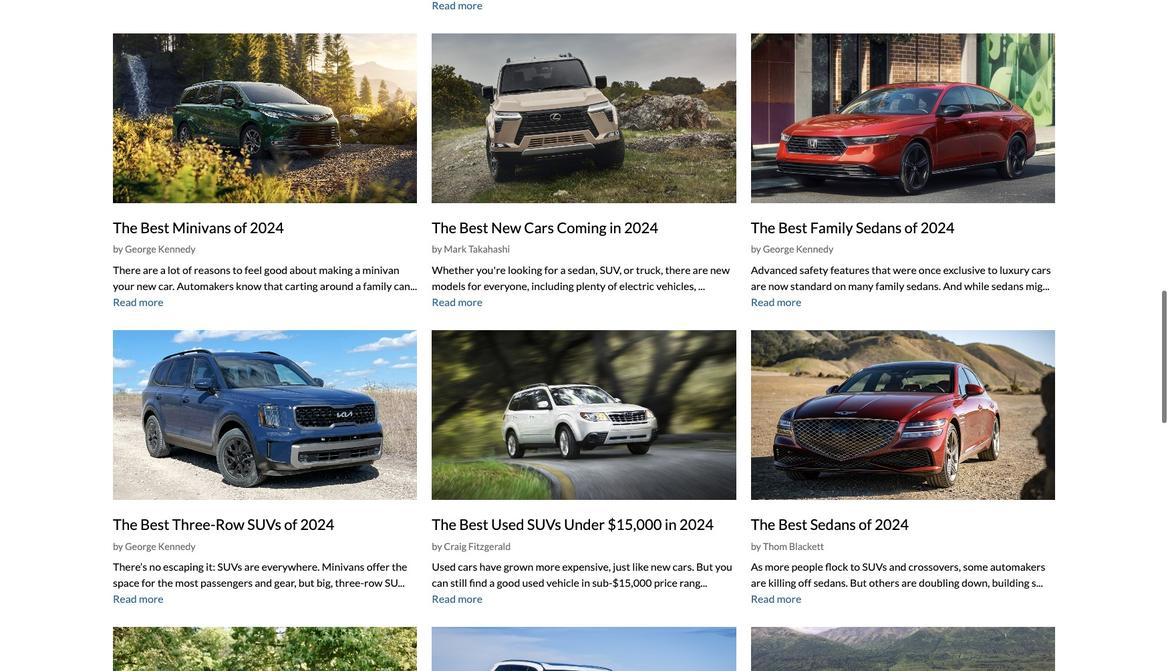 Task type: locate. For each thing, give the bounding box(es) containing it.
automakers
[[990, 560, 1046, 573]]

0 horizontal spatial but
[[696, 560, 713, 573]]

suvs
[[247, 516, 281, 534], [527, 516, 561, 534], [217, 560, 242, 573], [862, 560, 887, 573]]

the for the best new cars coming in 2024
[[432, 219, 457, 237]]

1 horizontal spatial that
[[872, 263, 891, 276]]

0 vertical spatial but
[[696, 560, 713, 573]]

automakers
[[177, 279, 234, 292]]

the best minivans of 2024
[[113, 219, 284, 237]]

reasons
[[194, 263, 231, 276]]

1 family from the left
[[363, 279, 392, 292]]

rang...
[[680, 576, 707, 589]]

kennedy for three-
[[158, 541, 196, 552]]

0 vertical spatial new
[[710, 263, 730, 276]]

kennedy for minivans
[[158, 244, 196, 255]]

minivans inside there's no escaping it: suvs are everywhere. minivans offer the space for the most passengers and gear, but big, three-row su... read more
[[322, 560, 365, 573]]

1 horizontal spatial cars
[[1032, 263, 1051, 276]]

blackett
[[789, 541, 824, 552]]

no
[[149, 560, 161, 573]]

cars inside advanced safety features that were once exclusive to luxury cars are now standard on many family sedans. and while sedans mig... read more
[[1032, 263, 1051, 276]]

1 horizontal spatial new
[[651, 560, 671, 573]]

doubling
[[919, 576, 960, 589]]

1 horizontal spatial the
[[392, 560, 407, 573]]

the up advanced in the right top of the page
[[751, 219, 776, 237]]

new inside the there are a lot of reasons to feel good about making a minivan your new car. automakers know that carting around a family can... read more
[[137, 279, 156, 292]]

in
[[610, 219, 621, 237], [665, 516, 677, 534], [582, 576, 590, 589]]

by george kennedy up the 'lot'
[[113, 244, 196, 255]]

2 horizontal spatial new
[[710, 263, 730, 276]]

and
[[889, 560, 907, 573], [255, 576, 272, 589]]

george up advanced in the right top of the page
[[763, 244, 794, 255]]

of right the 'lot'
[[182, 263, 192, 276]]

1 vertical spatial for
[[468, 279, 482, 292]]

1 horizontal spatial for
[[468, 279, 482, 292]]

1 vertical spatial minivans
[[322, 560, 365, 573]]

that inside advanced safety features that were once exclusive to luxury cars are now standard on many family sedans. and while sedans mig... read more
[[872, 263, 891, 276]]

$15,000 up "like"
[[608, 516, 662, 534]]

cars up mig...
[[1032, 263, 1051, 276]]

more up killing
[[765, 560, 790, 573]]

a right find
[[489, 576, 495, 589]]

$15,000 down "like"
[[613, 576, 652, 589]]

new inside whether you're looking for a sedan, suv, or truck, there are new models for everyone, including plenty of electric vehicles, ... read more
[[710, 263, 730, 276]]

of
[[234, 219, 247, 237], [905, 219, 918, 237], [182, 263, 192, 276], [608, 279, 617, 292], [284, 516, 297, 534], [859, 516, 872, 534]]

to inside the there are a lot of reasons to feel good about making a minivan your new car. automakers know that carting around a family can... read more
[[233, 263, 243, 276]]

1 vertical spatial in
[[665, 516, 677, 534]]

the for the best family sedans of 2024
[[751, 219, 776, 237]]

best left three-
[[140, 516, 169, 534]]

george up there's
[[125, 541, 156, 552]]

whether
[[432, 263, 474, 276]]

the best sedans of 2024 link
[[751, 516, 909, 534]]

safety
[[800, 263, 829, 276]]

sedans right family
[[856, 219, 902, 237]]

the best used suvs under $15,000 in 2024
[[432, 516, 714, 534]]

sedans up blackett
[[810, 516, 856, 534]]

read more link down "still"
[[432, 592, 483, 605]]

are inside there's no escaping it: suvs are everywhere. minivans offer the space for the most passengers and gear, but big, three-row su... read more
[[244, 560, 260, 573]]

and inside there's no escaping it: suvs are everywhere. minivans offer the space for the most passengers and gear, but big, three-row su... read more
[[255, 576, 272, 589]]

1 vertical spatial sedans.
[[814, 576, 848, 589]]

1 vertical spatial used
[[432, 560, 456, 573]]

1 horizontal spatial to
[[850, 560, 860, 573]]

are up passengers
[[244, 560, 260, 573]]

the best minivans of 2024 link
[[113, 219, 284, 237]]

by george kennedy for minivans
[[113, 244, 196, 255]]

0 horizontal spatial for
[[142, 576, 155, 589]]

in up 'cars.' at the bottom right of the page
[[665, 516, 677, 534]]

1 vertical spatial and
[[255, 576, 272, 589]]

0 vertical spatial for
[[544, 263, 558, 276]]

1 vertical spatial cars
[[458, 560, 477, 573]]

by up there's
[[113, 541, 123, 552]]

the best sports cars under $30k to buy in 2024 image
[[113, 627, 417, 671]]

read down can
[[432, 592, 456, 605]]

good right feel
[[264, 263, 288, 276]]

whether you're looking for a sedan, suv, or truck, there are new models for everyone, including plenty of electric vehicles, ... read more
[[432, 263, 730, 308]]

the best three-row suvs of 2024
[[113, 516, 334, 534]]

used cars have grown more expensive, just like new cars. but you can still find a good used vehicle in sub-$15,000 price rang... read more
[[432, 560, 733, 605]]

best for three-
[[140, 516, 169, 534]]

but left others
[[850, 576, 867, 589]]

read more link down the 'space'
[[113, 592, 164, 605]]

the
[[113, 219, 138, 237], [432, 219, 457, 237], [751, 219, 776, 237], [113, 516, 138, 534], [432, 516, 457, 534], [751, 516, 776, 534]]

read more link
[[113, 295, 164, 308], [432, 295, 483, 308], [751, 295, 802, 308], [113, 592, 164, 605], [432, 592, 483, 605], [751, 592, 802, 605]]

used up can
[[432, 560, 456, 573]]

the best sedans of 2024
[[751, 516, 909, 534]]

many
[[848, 279, 874, 292]]

more down now
[[777, 295, 802, 308]]

read down "models"
[[432, 295, 456, 308]]

1 vertical spatial that
[[264, 279, 283, 292]]

are inside whether you're looking for a sedan, suv, or truck, there are new models for everyone, including plenty of electric vehicles, ... read more
[[693, 263, 708, 276]]

by george kennedy up advanced in the right top of the page
[[751, 244, 834, 255]]

by left craig at the bottom
[[432, 541, 442, 552]]

2 vertical spatial new
[[651, 560, 671, 573]]

sedans. inside advanced safety features that were once exclusive to luxury cars are now standard on many family sedans. and while sedans mig... read more
[[907, 279, 941, 292]]

the best family sedans of 2024
[[751, 219, 955, 237]]

2 vertical spatial for
[[142, 576, 155, 589]]

others
[[869, 576, 900, 589]]

a inside whether you're looking for a sedan, suv, or truck, there are new models for everyone, including plenty of electric vehicles, ... read more
[[560, 263, 566, 276]]

good down grown
[[497, 576, 520, 589]]

1 vertical spatial good
[[497, 576, 520, 589]]

by george kennedy for family
[[751, 244, 834, 255]]

2 horizontal spatial for
[[544, 263, 558, 276]]

suvs up others
[[862, 560, 887, 573]]

0 horizontal spatial minivans
[[172, 219, 231, 237]]

more down the 'space'
[[139, 592, 164, 605]]

0 vertical spatial used
[[491, 516, 524, 534]]

everyone,
[[484, 279, 529, 292]]

are left the 'lot'
[[143, 263, 158, 276]]

it:
[[206, 560, 215, 573]]

1 vertical spatial but
[[850, 576, 867, 589]]

1 horizontal spatial and
[[889, 560, 907, 573]]

george
[[125, 244, 156, 255], [763, 244, 794, 255], [125, 541, 156, 552]]

2024 up truck,
[[624, 219, 658, 237]]

best for used
[[459, 516, 488, 534]]

2 vertical spatial in
[[582, 576, 590, 589]]

the best three-row suvs of 2024 image
[[113, 330, 417, 500]]

1 horizontal spatial used
[[491, 516, 524, 534]]

minivans up reasons
[[172, 219, 231, 237]]

used up fitzgerald
[[491, 516, 524, 534]]

read more link down "models"
[[432, 295, 483, 308]]

read inside advanced safety features that were once exclusive to luxury cars are now standard on many family sedans. and while sedans mig... read more
[[751, 295, 775, 308]]

are right others
[[902, 576, 917, 589]]

passengers
[[201, 576, 253, 589]]

cars up "still"
[[458, 560, 477, 573]]

grown
[[504, 560, 534, 573]]

the best used suvs under $10,000 in 2024 image
[[751, 627, 1055, 671]]

family down minivan
[[363, 279, 392, 292]]

the best new cars coming in 2024
[[432, 219, 658, 237]]

killing
[[768, 576, 796, 589]]

read more link for the best family sedans of 2024
[[751, 295, 802, 308]]

minivan
[[362, 263, 400, 276]]

in right coming
[[610, 219, 621, 237]]

0 vertical spatial good
[[264, 263, 288, 276]]

of down suv,
[[608, 279, 617, 292]]

new inside the used cars have grown more expensive, just like new cars. but you can still find a good used vehicle in sub-$15,000 price rang... read more
[[651, 560, 671, 573]]

best for minivans
[[140, 219, 169, 237]]

suvs right row
[[247, 516, 281, 534]]

0 horizontal spatial and
[[255, 576, 272, 589]]

are inside the there are a lot of reasons to feel good about making a minivan your new car. automakers know that carting around a family can... read more
[[143, 263, 158, 276]]

a up including
[[560, 263, 566, 276]]

0 vertical spatial sedans.
[[907, 279, 941, 292]]

but left you
[[696, 560, 713, 573]]

are
[[143, 263, 158, 276], [693, 263, 708, 276], [751, 279, 766, 292], [244, 560, 260, 573], [751, 576, 766, 589], [902, 576, 917, 589]]

1 horizontal spatial sedans.
[[907, 279, 941, 292]]

suvs up passengers
[[217, 560, 242, 573]]

read down your
[[113, 295, 137, 308]]

more inside the there are a lot of reasons to feel good about making a minivan your new car. automakers know that carting around a family can... read more
[[139, 295, 164, 308]]

are up the ...
[[693, 263, 708, 276]]

sedans.
[[907, 279, 941, 292], [814, 576, 848, 589]]

there's no escaping it: suvs are everywhere. minivans offer the space for the most passengers and gear, but big, three-row su... read more
[[113, 560, 407, 605]]

george up there
[[125, 244, 156, 255]]

that right know
[[264, 279, 283, 292]]

in down expensive,
[[582, 576, 590, 589]]

0 horizontal spatial to
[[233, 263, 243, 276]]

s...
[[1032, 576, 1043, 589]]

by for the best used suvs under $15,000 in 2024
[[432, 541, 442, 552]]

kennedy up escaping
[[158, 541, 196, 552]]

plenty
[[576, 279, 606, 292]]

to left feel
[[233, 263, 243, 276]]

1 horizontal spatial but
[[850, 576, 867, 589]]

for down the you're
[[468, 279, 482, 292]]

people
[[792, 560, 823, 573]]

by up advanced in the right top of the page
[[751, 244, 761, 255]]

1 horizontal spatial family
[[876, 279, 905, 292]]

new right 'there'
[[710, 263, 730, 276]]

escaping
[[163, 560, 204, 573]]

minivans up three-
[[322, 560, 365, 573]]

su...
[[385, 576, 405, 589]]

know
[[236, 279, 262, 292]]

cars
[[1032, 263, 1051, 276], [458, 560, 477, 573]]

george for the best family sedans of 2024
[[763, 244, 794, 255]]

a right around
[[356, 279, 361, 292]]

the for the best sedans of 2024
[[751, 516, 776, 534]]

by mark takahashi
[[432, 244, 510, 255]]

once
[[919, 263, 941, 276]]

best left family
[[778, 219, 808, 237]]

2 horizontal spatial to
[[988, 263, 998, 276]]

car.
[[158, 279, 175, 292]]

by for the best three-row suvs of 2024
[[113, 541, 123, 552]]

1 vertical spatial new
[[137, 279, 156, 292]]

are left now
[[751, 279, 766, 292]]

the up there
[[113, 219, 138, 237]]

sedan,
[[568, 263, 598, 276]]

1 horizontal spatial good
[[497, 576, 520, 589]]

1 horizontal spatial minivans
[[322, 560, 365, 573]]

1 vertical spatial $15,000
[[613, 576, 652, 589]]

read more link down killing
[[751, 592, 802, 605]]

read down the 'space'
[[113, 592, 137, 605]]

0 horizontal spatial in
[[582, 576, 590, 589]]

kennedy
[[158, 244, 196, 255], [796, 244, 834, 255], [158, 541, 196, 552]]

1 horizontal spatial in
[[610, 219, 621, 237]]

of up others
[[859, 516, 872, 534]]

best for new
[[459, 219, 488, 237]]

0 horizontal spatial cars
[[458, 560, 477, 573]]

2024 up everywhere.
[[300, 516, 334, 534]]

family
[[363, 279, 392, 292], [876, 279, 905, 292]]

by up there
[[113, 244, 123, 255]]

that
[[872, 263, 891, 276], [264, 279, 283, 292]]

2 horizontal spatial in
[[665, 516, 677, 534]]

2024 up the as more people flock to suvs and crossovers, some automakers are killing off sedans. but others are doubling down, building s... read more
[[875, 516, 909, 534]]

0 vertical spatial that
[[872, 263, 891, 276]]

making
[[319, 263, 353, 276]]

the down no
[[157, 576, 173, 589]]

the up craig at the bottom
[[432, 516, 457, 534]]

electric
[[619, 279, 654, 292]]

0 horizontal spatial that
[[264, 279, 283, 292]]

0 vertical spatial cars
[[1032, 263, 1051, 276]]

big,
[[317, 576, 333, 589]]

standard
[[791, 279, 832, 292]]

sedans. down "flock"
[[814, 576, 848, 589]]

family down 'were'
[[876, 279, 905, 292]]

read more link down now
[[751, 295, 802, 308]]

1 vertical spatial the
[[157, 576, 173, 589]]

for down no
[[142, 576, 155, 589]]

0 vertical spatial in
[[610, 219, 621, 237]]

kennedy up safety
[[796, 244, 834, 255]]

the up thom
[[751, 516, 776, 534]]

0 vertical spatial minivans
[[172, 219, 231, 237]]

to inside advanced safety features that were once exclusive to luxury cars are now standard on many family sedans. and while sedans mig... read more
[[988, 263, 998, 276]]

are down the as
[[751, 576, 766, 589]]

advanced
[[751, 263, 798, 276]]

some
[[963, 560, 988, 573]]

new left car. at the top of page
[[137, 279, 156, 292]]

the up there's
[[113, 516, 138, 534]]

space
[[113, 576, 140, 589]]

good
[[264, 263, 288, 276], [497, 576, 520, 589]]

more up used
[[536, 560, 560, 573]]

a
[[160, 263, 166, 276], [355, 263, 360, 276], [560, 263, 566, 276], [356, 279, 361, 292], [489, 576, 495, 589]]

but
[[299, 576, 315, 589]]

0 horizontal spatial new
[[137, 279, 156, 292]]

george for the best minivans of 2024
[[125, 244, 156, 255]]

more down "models"
[[458, 295, 483, 308]]

family inside the there are a lot of reasons to feel good about making a minivan your new car. automakers know that carting around a family can... read more
[[363, 279, 392, 292]]

the best new cars coming in 2024 image
[[432, 33, 736, 203]]

more inside whether you're looking for a sedan, suv, or truck, there are new models for everyone, including plenty of electric vehicles, ... read more
[[458, 295, 483, 308]]

0 vertical spatial and
[[889, 560, 907, 573]]

a inside the used cars have grown more expensive, just like new cars. but you can still find a good used vehicle in sub-$15,000 price rang... read more
[[489, 576, 495, 589]]

2 family from the left
[[876, 279, 905, 292]]

mig...
[[1026, 279, 1050, 292]]

0 horizontal spatial used
[[432, 560, 456, 573]]

$15,000 inside the used cars have grown more expensive, just like new cars. but you can still find a good used vehicle in sub-$15,000 price rang... read more
[[613, 576, 652, 589]]

by for the best family sedans of 2024
[[751, 244, 761, 255]]

your
[[113, 279, 135, 292]]

family inside advanced safety features that were once exclusive to luxury cars are now standard on many family sedans. and while sedans mig... read more
[[876, 279, 905, 292]]

exclusive
[[943, 263, 986, 276]]

george for the best three-row suvs of 2024
[[125, 541, 156, 552]]

around
[[320, 279, 354, 292]]

by left mark
[[432, 244, 442, 255]]

0 horizontal spatial the
[[157, 576, 173, 589]]

to right "flock"
[[850, 560, 860, 573]]

the best 7-passenger suvs of 2024 image
[[432, 627, 736, 671]]

0 horizontal spatial sedans.
[[814, 576, 848, 589]]

sedans. down once
[[907, 279, 941, 292]]

read
[[113, 295, 137, 308], [432, 295, 456, 308], [751, 295, 775, 308], [113, 592, 137, 605], [432, 592, 456, 605], [751, 592, 775, 605]]

for up including
[[544, 263, 558, 276]]

are inside advanced safety features that were once exclusive to luxury cars are now standard on many family sedans. and while sedans mig... read more
[[751, 279, 766, 292]]

0 horizontal spatial family
[[363, 279, 392, 292]]

best up the 'lot'
[[140, 219, 169, 237]]

truck,
[[636, 263, 663, 276]]

read more link for the best sedans of 2024
[[751, 592, 802, 605]]

for inside there's no escaping it: suvs are everywhere. minivans offer the space for the most passengers and gear, but big, three-row su... read more
[[142, 576, 155, 589]]

and left gear,
[[255, 576, 272, 589]]

just
[[613, 560, 630, 573]]

three-
[[335, 576, 364, 589]]

best up by thom blackett
[[778, 516, 808, 534]]

the up su...
[[392, 560, 407, 573]]

that left 'were'
[[872, 263, 891, 276]]

read more link down your
[[113, 295, 164, 308]]

0 horizontal spatial good
[[264, 263, 288, 276]]

0 vertical spatial the
[[392, 560, 407, 573]]

by left thom
[[751, 541, 761, 552]]

as
[[751, 560, 763, 573]]

best up the by mark takahashi
[[459, 219, 488, 237]]

used
[[491, 516, 524, 534], [432, 560, 456, 573]]

can
[[432, 576, 448, 589]]

like
[[632, 560, 649, 573]]

read down now
[[751, 295, 775, 308]]

read inside the as more people flock to suvs and crossovers, some automakers are killing off sedans. but others are doubling down, building s... read more
[[751, 592, 775, 605]]



Task type: describe. For each thing, give the bounding box(es) containing it.
read more link for the best new cars coming in 2024
[[432, 295, 483, 308]]

or
[[624, 263, 634, 276]]

cars
[[524, 219, 554, 237]]

a left the 'lot'
[[160, 263, 166, 276]]

2024 up feel
[[250, 219, 284, 237]]

1 vertical spatial sedans
[[810, 516, 856, 534]]

the for the best used suvs under $15,000 in 2024
[[432, 516, 457, 534]]

by for the best minivans of 2024
[[113, 244, 123, 255]]

in inside the used cars have grown more expensive, just like new cars. but you can still find a good used vehicle in sub-$15,000 price rang... read more
[[582, 576, 590, 589]]

including
[[532, 279, 574, 292]]

as more people flock to suvs and crossovers, some automakers are killing off sedans. but others are doubling down, building s... read more
[[751, 560, 1046, 605]]

the best used suvs under $15,000 in 2024 image
[[432, 330, 736, 500]]

more down find
[[458, 592, 483, 605]]

vehicle
[[547, 576, 579, 589]]

read more link for the best used suvs under $15,000 in 2024
[[432, 592, 483, 605]]

of up everywhere.
[[284, 516, 297, 534]]

there's
[[113, 560, 147, 573]]

good inside the used cars have grown more expensive, just like new cars. but you can still find a good used vehicle in sub-$15,000 price rang... read more
[[497, 576, 520, 589]]

suvs left under
[[527, 516, 561, 534]]

a right the 'making'
[[355, 263, 360, 276]]

used inside the used cars have grown more expensive, just like new cars. but you can still find a good used vehicle in sub-$15,000 price rang... read more
[[432, 560, 456, 573]]

by thom blackett
[[751, 541, 824, 552]]

on
[[834, 279, 846, 292]]

by for the best new cars coming in 2024
[[432, 244, 442, 255]]

expensive,
[[562, 560, 611, 573]]

still
[[450, 576, 467, 589]]

fitzgerald
[[468, 541, 511, 552]]

and inside the as more people flock to suvs and crossovers, some automakers are killing off sedans. but others are doubling down, building s... read more
[[889, 560, 907, 573]]

that inside the there are a lot of reasons to feel good about making a minivan your new car. automakers know that carting around a family can... read more
[[264, 279, 283, 292]]

read inside there's no escaping it: suvs are everywhere. minivans offer the space for the most passengers and gear, but big, three-row su... read more
[[113, 592, 137, 605]]

to inside the as more people flock to suvs and crossovers, some automakers are killing off sedans. but others are doubling down, building s... read more
[[850, 560, 860, 573]]

you're
[[476, 263, 506, 276]]

the for the best three-row suvs of 2024
[[113, 516, 138, 534]]

more down killing
[[777, 592, 802, 605]]

0 vertical spatial sedans
[[856, 219, 902, 237]]

the for the best minivans of 2024
[[113, 219, 138, 237]]

crossovers,
[[909, 560, 961, 573]]

more inside there's no escaping it: suvs are everywhere. minivans offer the space for the most passengers and gear, but big, three-row su... read more
[[139, 592, 164, 605]]

by for the best sedans of 2024
[[751, 541, 761, 552]]

off
[[798, 576, 812, 589]]

sedans. inside the as more people flock to suvs and crossovers, some automakers are killing off sedans. but others are doubling down, building s... read more
[[814, 576, 848, 589]]

there
[[665, 263, 691, 276]]

find
[[469, 576, 487, 589]]

suv,
[[600, 263, 622, 276]]

down,
[[962, 576, 990, 589]]

there
[[113, 263, 141, 276]]

most
[[175, 576, 198, 589]]

cars inside the used cars have grown more expensive, just like new cars. but you can still find a good used vehicle in sub-$15,000 price rang... read more
[[458, 560, 477, 573]]

can...
[[394, 279, 417, 292]]

have
[[480, 560, 502, 573]]

the best minivans of 2024 image
[[113, 33, 417, 203]]

best for sedans
[[778, 516, 808, 534]]

under
[[564, 516, 605, 534]]

coming
[[557, 219, 607, 237]]

0 vertical spatial $15,000
[[608, 516, 662, 534]]

suvs inside the as more people flock to suvs and crossovers, some automakers are killing off sedans. but others are doubling down, building s... read more
[[862, 560, 887, 573]]

the best family sedans of 2024 link
[[751, 219, 955, 237]]

new
[[491, 219, 521, 237]]

read inside the there are a lot of reasons to feel good about making a minivan your new car. automakers know that carting around a family can... read more
[[113, 295, 137, 308]]

were
[[893, 263, 917, 276]]

gear,
[[274, 576, 297, 589]]

carting
[[285, 279, 318, 292]]

cars.
[[673, 560, 694, 573]]

read inside whether you're looking for a sedan, suv, or truck, there are new models for everyone, including plenty of electric vehicles, ... read more
[[432, 295, 456, 308]]

by george kennedy for three-
[[113, 541, 196, 552]]

row
[[364, 576, 383, 589]]

sub-
[[592, 576, 613, 589]]

feel
[[245, 263, 262, 276]]

advanced safety features that were once exclusive to luxury cars are now standard on many family sedans. and while sedans mig... read more
[[751, 263, 1051, 308]]

vehicles,
[[656, 279, 696, 292]]

mark
[[444, 244, 467, 255]]

the best three-row suvs of 2024 link
[[113, 516, 334, 534]]

models
[[432, 279, 466, 292]]

the best sedans of 2024 image
[[751, 330, 1055, 500]]

sedans
[[992, 279, 1024, 292]]

read more link for the best minivans of 2024
[[113, 295, 164, 308]]

read more link for the best three-row suvs of 2024
[[113, 592, 164, 605]]

the best family sedans of 2024 image
[[751, 33, 1055, 203]]

of inside whether you're looking for a sedan, suv, or truck, there are new models for everyone, including plenty of electric vehicles, ... read more
[[608, 279, 617, 292]]

craig
[[444, 541, 467, 552]]

best for family
[[778, 219, 808, 237]]

price
[[654, 576, 678, 589]]

luxury
[[1000, 263, 1030, 276]]

good inside the there are a lot of reasons to feel good about making a minivan your new car. automakers know that carting around a family can... read more
[[264, 263, 288, 276]]

you
[[715, 560, 733, 573]]

2024 up 'cars.' at the bottom right of the page
[[680, 516, 714, 534]]

flock
[[825, 560, 848, 573]]

...
[[698, 279, 705, 292]]

but inside the as more people flock to suvs and crossovers, some automakers are killing off sedans. but others are doubling down, building s... read more
[[850, 576, 867, 589]]

while
[[964, 279, 990, 292]]

the best used suvs under $15,000 in 2024 link
[[432, 516, 714, 534]]

building
[[992, 576, 1030, 589]]

there are a lot of reasons to feel good about making a minivan your new car. automakers know that carting around a family can... read more
[[113, 263, 417, 308]]

looking
[[508, 263, 542, 276]]

kennedy for family
[[796, 244, 834, 255]]

lot
[[168, 263, 180, 276]]

takahashi
[[469, 244, 510, 255]]

and
[[943, 279, 962, 292]]

but inside the used cars have grown more expensive, just like new cars. but you can still find a good used vehicle in sub-$15,000 price rang... read more
[[696, 560, 713, 573]]

family
[[810, 219, 853, 237]]

of up 'were'
[[905, 219, 918, 237]]

suvs inside there's no escaping it: suvs are everywhere. minivans offer the space for the most passengers and gear, but big, three-row su... read more
[[217, 560, 242, 573]]

thom
[[763, 541, 787, 552]]

of inside the there are a lot of reasons to feel good about making a minivan your new car. automakers know that carting around a family can... read more
[[182, 263, 192, 276]]

about
[[290, 263, 317, 276]]

read inside the used cars have grown more expensive, just like new cars. but you can still find a good used vehicle in sub-$15,000 price rang... read more
[[432, 592, 456, 605]]

row
[[216, 516, 244, 534]]

2024 up once
[[921, 219, 955, 237]]

by craig fitzgerald
[[432, 541, 511, 552]]

three-
[[172, 516, 216, 534]]

used
[[522, 576, 544, 589]]

more inside advanced safety features that were once exclusive to luxury cars are now standard on many family sedans. and while sedans mig... read more
[[777, 295, 802, 308]]

now
[[768, 279, 789, 292]]

of up feel
[[234, 219, 247, 237]]



Task type: vqa. For each thing, say whether or not it's contained in the screenshot.


